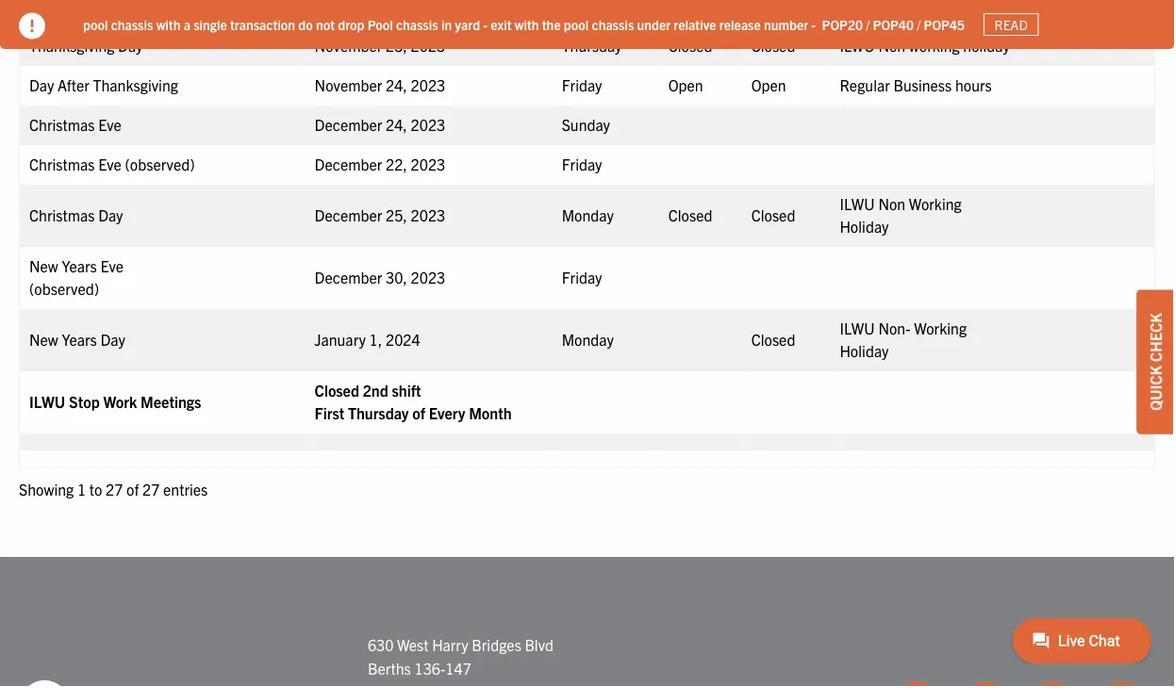 Task type: vqa. For each thing, say whether or not it's contained in the screenshot.
assume
no



Task type: describe. For each thing, give the bounding box(es) containing it.
closed 2nd shift first thursday of every month
[[315, 382, 512, 423]]

2023 for december 24, 2023
[[411, 116, 445, 134]]

blvd
[[525, 636, 554, 655]]

pop45
[[924, 16, 965, 33]]

christmas for christmas eve (observed)
[[29, 155, 95, 174]]

stop
[[69, 393, 100, 412]]

22,
[[386, 155, 407, 174]]

showing 1 to 27 of 27 entries
[[19, 481, 208, 499]]

24, for november
[[386, 76, 407, 95]]

release
[[720, 16, 761, 33]]

1 27 from the left
[[106, 481, 123, 499]]

january
[[315, 331, 366, 349]]

years for eve
[[62, 257, 97, 276]]

(observed) inside new years eve (observed)
[[29, 280, 99, 299]]

1 horizontal spatial thursday
[[562, 36, 622, 55]]

pop40
[[873, 16, 914, 33]]

november 23, 2023
[[315, 36, 445, 55]]

day after thanksgiving
[[29, 76, 178, 95]]

christmas day
[[29, 206, 123, 225]]

ilwu stop work meetings
[[29, 393, 201, 412]]

friday for november 24, 2023
[[562, 76, 602, 95]]

not
[[316, 16, 335, 33]]

new years day
[[29, 331, 125, 349]]

147
[[446, 660, 472, 679]]

holiday for non
[[840, 217, 889, 236]]

single
[[194, 16, 227, 33]]

non for working
[[879, 195, 906, 214]]

december for december 30, 2023
[[315, 268, 382, 287]]

non-
[[879, 319, 911, 338]]

non for working
[[879, 36, 906, 55]]

of inside status
[[126, 481, 139, 499]]

number
[[764, 16, 808, 33]]

first
[[315, 404, 344, 423]]

friday for december 30, 2023
[[562, 268, 602, 287]]

1 - from the left
[[483, 16, 488, 33]]

yard
[[455, 16, 480, 33]]

new for new years day
[[29, 331, 58, 349]]

2 27 from the left
[[142, 481, 160, 499]]

west
[[397, 636, 429, 655]]

ilwu non- working holiday
[[840, 319, 967, 361]]

bridges
[[472, 636, 521, 655]]

drop
[[338, 16, 365, 33]]

136-
[[415, 660, 446, 679]]

eve inside new years eve (observed)
[[100, 257, 124, 276]]

1 open from the left
[[668, 76, 703, 95]]

harry
[[432, 636, 468, 655]]

quick check
[[1146, 313, 1165, 411]]

sunday
[[562, 116, 610, 134]]

business
[[894, 76, 952, 95]]

shift
[[392, 382, 421, 400]]

to
[[89, 481, 102, 499]]

under
[[637, 16, 671, 33]]

2 with from the left
[[515, 16, 539, 33]]

work
[[103, 393, 137, 412]]

day left after
[[29, 76, 54, 95]]

entries
[[163, 481, 208, 499]]

2023 for november 23, 2023
[[411, 36, 445, 55]]

showing
[[19, 481, 74, 499]]

solid image
[[19, 13, 45, 39]]

2 pool from the left
[[564, 16, 589, 33]]

christmas eve
[[29, 116, 122, 134]]

do
[[298, 16, 313, 33]]

1
[[77, 481, 86, 499]]

showing 1 to 27 of 27 entries status
[[19, 477, 1155, 501]]

working
[[909, 36, 960, 55]]

after
[[58, 76, 89, 95]]

december 22, 2023
[[315, 155, 445, 174]]

630
[[368, 636, 394, 655]]

exit
[[491, 16, 512, 33]]

november 24, 2023
[[315, 76, 445, 95]]

24, for december
[[386, 116, 407, 134]]

thanksgiving day
[[29, 36, 143, 55]]

a
[[184, 16, 190, 33]]

ilwu for ilwu non working holiday
[[840, 195, 875, 214]]

2023 for december 30, 2023
[[411, 268, 445, 287]]

holiday for non-
[[840, 342, 889, 361]]



Task type: locate. For each thing, give the bounding box(es) containing it.
of right the to at the bottom left of page
[[126, 481, 139, 499]]

with left the the
[[515, 16, 539, 33]]

0 vertical spatial non
[[879, 36, 906, 55]]

2023 up the december 22, 2023
[[411, 116, 445, 134]]

1 / from the left
[[866, 16, 870, 33]]

november down november 23, 2023
[[315, 76, 382, 95]]

1 christmas from the top
[[29, 116, 95, 134]]

1 horizontal spatial chassis
[[396, 16, 438, 33]]

thanksgiving
[[29, 36, 115, 55], [93, 76, 178, 95]]

2 vertical spatial eve
[[100, 257, 124, 276]]

1 pool from the left
[[83, 16, 108, 33]]

1 december from the top
[[315, 116, 382, 134]]

of inside closed 2nd shift first thursday of every month
[[412, 404, 425, 423]]

friday for december 22, 2023
[[562, 155, 602, 174]]

27 right the to at the bottom left of page
[[106, 481, 123, 499]]

thanksgiving up after
[[29, 36, 115, 55]]

working inside ilwu non working holiday
[[909, 195, 962, 214]]

working for ilwu non- working
[[914, 319, 967, 338]]

pop20
[[822, 16, 863, 33]]

2 monday from the top
[[562, 331, 614, 349]]

monday for december 25, 2023
[[562, 206, 614, 225]]

day up day after thanksgiving
[[118, 36, 143, 55]]

0 horizontal spatial pool
[[83, 16, 108, 33]]

december 25, 2023
[[315, 206, 445, 225]]

2 non from the top
[[879, 195, 906, 214]]

november for november 24, 2023
[[315, 76, 382, 95]]

december for december 25, 2023
[[315, 206, 382, 225]]

24, up 22,
[[386, 116, 407, 134]]

hours
[[955, 76, 992, 95]]

2 new from the top
[[29, 331, 58, 349]]

eve for christmas eve
[[98, 116, 122, 134]]

working for ilwu non working
[[909, 195, 962, 214]]

eve
[[98, 116, 122, 134], [98, 155, 122, 174], [100, 257, 124, 276]]

2024
[[386, 331, 420, 349]]

monday
[[562, 206, 614, 225], [562, 331, 614, 349]]

of
[[412, 404, 425, 423], [126, 481, 139, 499]]

years down christmas day
[[62, 257, 97, 276]]

holiday
[[963, 36, 1010, 55]]

november down drop
[[315, 36, 382, 55]]

6 2023 from the top
[[411, 268, 445, 287]]

1 november from the top
[[315, 36, 382, 55]]

open down relative
[[668, 76, 703, 95]]

0 vertical spatial years
[[62, 257, 97, 276]]

2 2023 from the top
[[411, 76, 445, 95]]

footer containing 630 west harry bridges blvd
[[0, 558, 1174, 687]]

1 horizontal spatial -
[[812, 16, 816, 33]]

24,
[[386, 76, 407, 95], [386, 116, 407, 134]]

2 24, from the top
[[386, 116, 407, 134]]

630 west harry bridges blvd berths 136-147
[[368, 636, 554, 679]]

eve down christmas eve
[[98, 155, 122, 174]]

24, down '23,'
[[386, 76, 407, 95]]

1 vertical spatial (observed)
[[29, 280, 99, 299]]

holiday
[[840, 217, 889, 236], [840, 342, 889, 361]]

christmas down after
[[29, 116, 95, 134]]

eve down christmas day
[[100, 257, 124, 276]]

0 horizontal spatial open
[[668, 76, 703, 95]]

relative
[[674, 16, 716, 33]]

2 christmas from the top
[[29, 155, 95, 174]]

- right 'number'
[[812, 16, 816, 33]]

chassis up thanksgiving day
[[111, 16, 153, 33]]

1 2023 from the top
[[411, 36, 445, 55]]

november for november 23, 2023
[[315, 36, 382, 55]]

2023 right 25,
[[411, 206, 445, 225]]

1 vertical spatial monday
[[562, 331, 614, 349]]

chassis left under
[[592, 16, 634, 33]]

month
[[469, 404, 512, 423]]

closed
[[668, 36, 713, 55], [751, 36, 796, 55], [668, 206, 713, 225], [751, 206, 796, 225], [751, 331, 796, 349], [315, 382, 359, 400]]

christmas down christmas eve
[[29, 155, 95, 174]]

with left a
[[156, 16, 181, 33]]

1 vertical spatial november
[[315, 76, 382, 95]]

holiday inside ilwu non working holiday
[[840, 217, 889, 236]]

2023 down in
[[411, 36, 445, 55]]

0 vertical spatial monday
[[562, 206, 614, 225]]

/ right pop20
[[866, 16, 870, 33]]

2 years from the top
[[62, 331, 97, 349]]

1 years from the top
[[62, 257, 97, 276]]

pool up thanksgiving day
[[83, 16, 108, 33]]

footer
[[0, 558, 1174, 687]]

3 2023 from the top
[[411, 116, 445, 134]]

1,
[[369, 331, 382, 349]]

december left 25,
[[315, 206, 382, 225]]

0 vertical spatial of
[[412, 404, 425, 423]]

read
[[995, 16, 1028, 33]]

0 vertical spatial holiday
[[840, 217, 889, 236]]

- left exit
[[483, 16, 488, 33]]

closed inside closed 2nd shift first thursday of every month
[[315, 382, 359, 400]]

0 horizontal spatial (observed)
[[29, 280, 99, 299]]

3 christmas from the top
[[29, 206, 95, 225]]

transaction
[[230, 16, 295, 33]]

open down 'number'
[[751, 76, 786, 95]]

0 horizontal spatial thursday
[[348, 404, 409, 423]]

1 horizontal spatial open
[[751, 76, 786, 95]]

ilwu inside ilwu non working holiday
[[840, 195, 875, 214]]

1 with from the left
[[156, 16, 181, 33]]

ilwu non working holiday
[[840, 36, 1010, 55]]

chassis left in
[[396, 16, 438, 33]]

check
[[1146, 313, 1165, 362]]

chassis
[[111, 16, 153, 33], [396, 16, 438, 33], [592, 16, 634, 33]]

5 2023 from the top
[[411, 206, 445, 225]]

eve for christmas eve (observed)
[[98, 155, 122, 174]]

new down christmas day
[[29, 257, 58, 276]]

0 vertical spatial thursday
[[562, 36, 622, 55]]

2 holiday from the top
[[840, 342, 889, 361]]

new inside new years eve (observed)
[[29, 257, 58, 276]]

with
[[156, 16, 181, 33], [515, 16, 539, 33]]

2023 up the december 24, 2023
[[411, 76, 445, 95]]

ilwu inside ilwu non- working holiday
[[840, 319, 875, 338]]

27
[[106, 481, 123, 499], [142, 481, 160, 499]]

0 vertical spatial new
[[29, 257, 58, 276]]

2 november from the top
[[315, 76, 382, 95]]

1 friday from the top
[[562, 76, 602, 95]]

christmas for christmas eve
[[29, 116, 95, 134]]

ilwu for ilwu non- working holiday
[[840, 319, 875, 338]]

ilwu for ilwu non working holiday
[[840, 36, 875, 55]]

1 horizontal spatial of
[[412, 404, 425, 423]]

non
[[879, 36, 906, 55], [879, 195, 906, 214]]

thursday
[[562, 36, 622, 55], [348, 404, 409, 423]]

1 horizontal spatial /
[[917, 16, 921, 33]]

4 2023 from the top
[[411, 155, 445, 174]]

pool
[[83, 16, 108, 33], [564, 16, 589, 33]]

30,
[[386, 268, 407, 287]]

december down november 24, 2023
[[315, 116, 382, 134]]

0 horizontal spatial of
[[126, 481, 139, 499]]

3 chassis from the left
[[592, 16, 634, 33]]

working
[[909, 195, 962, 214], [914, 319, 967, 338]]

3 friday from the top
[[562, 268, 602, 287]]

0 vertical spatial november
[[315, 36, 382, 55]]

2023 for november 24, 2023
[[411, 76, 445, 95]]

1 horizontal spatial 27
[[142, 481, 160, 499]]

1 vertical spatial years
[[62, 331, 97, 349]]

1 holiday from the top
[[840, 217, 889, 236]]

2023
[[411, 36, 445, 55], [411, 76, 445, 95], [411, 116, 445, 134], [411, 155, 445, 174], [411, 206, 445, 225], [411, 268, 445, 287]]

open
[[668, 76, 703, 95], [751, 76, 786, 95]]

0 vertical spatial working
[[909, 195, 962, 214]]

1 vertical spatial holiday
[[840, 342, 889, 361]]

0 horizontal spatial -
[[483, 16, 488, 33]]

1 horizontal spatial (observed)
[[125, 155, 195, 174]]

thursday down pool chassis with a single transaction  do not drop pool chassis in yard -  exit with the pool chassis under relative release number -  pop20 / pop40 / pop45
[[562, 36, 622, 55]]

eve up christmas eve (observed)
[[98, 116, 122, 134]]

december left 30,
[[315, 268, 382, 287]]

1 vertical spatial of
[[126, 481, 139, 499]]

regular business hours
[[840, 76, 992, 95]]

quick
[[1146, 366, 1165, 411]]

january 1, 2024
[[315, 331, 420, 349]]

2nd
[[363, 382, 388, 400]]

years for day
[[62, 331, 97, 349]]

1 vertical spatial friday
[[562, 155, 602, 174]]

1 vertical spatial thanksgiving
[[93, 76, 178, 95]]

december left 22,
[[315, 155, 382, 174]]

thursday inside closed 2nd shift first thursday of every month
[[348, 404, 409, 423]]

pool
[[368, 16, 393, 33]]

day up ilwu stop work meetings
[[100, 331, 125, 349]]

pool right the the
[[564, 16, 589, 33]]

23,
[[386, 36, 407, 55]]

december 24, 2023
[[315, 116, 445, 134]]

2 friday from the top
[[562, 155, 602, 174]]

ilwu non working holiday
[[840, 195, 962, 236]]

regular
[[840, 76, 890, 95]]

1 vertical spatial eve
[[98, 155, 122, 174]]

christmas up new years eve (observed)
[[29, 206, 95, 225]]

thursday down 2nd
[[348, 404, 409, 423]]

2 horizontal spatial chassis
[[592, 16, 634, 33]]

working inside ilwu non- working holiday
[[914, 319, 967, 338]]

0 horizontal spatial 27
[[106, 481, 123, 499]]

2 open from the left
[[751, 76, 786, 95]]

0 vertical spatial 24,
[[386, 76, 407, 95]]

0 vertical spatial friday
[[562, 76, 602, 95]]

non inside ilwu non working holiday
[[879, 195, 906, 214]]

christmas for christmas day
[[29, 206, 95, 225]]

berths
[[368, 660, 411, 679]]

1 monday from the top
[[562, 206, 614, 225]]

in
[[441, 16, 452, 33]]

27 left entries
[[142, 481, 160, 499]]

years down new years eve (observed)
[[62, 331, 97, 349]]

december
[[315, 116, 382, 134], [315, 155, 382, 174], [315, 206, 382, 225], [315, 268, 382, 287]]

/ up ilwu non working holiday
[[917, 16, 921, 33]]

december 30, 2023
[[315, 268, 445, 287]]

2023 for december 25, 2023
[[411, 206, 445, 225]]

1 vertical spatial christmas
[[29, 155, 95, 174]]

0 horizontal spatial /
[[866, 16, 870, 33]]

1 vertical spatial new
[[29, 331, 58, 349]]

the
[[542, 16, 561, 33]]

new for new years eve (observed)
[[29, 257, 58, 276]]

2 vertical spatial christmas
[[29, 206, 95, 225]]

2023 right 22,
[[411, 155, 445, 174]]

0 vertical spatial thanksgiving
[[29, 36, 115, 55]]

los angeles image
[[19, 679, 160, 687]]

1 24, from the top
[[386, 76, 407, 95]]

1 horizontal spatial with
[[515, 16, 539, 33]]

2023 right 30,
[[411, 268, 445, 287]]

new years eve (observed)
[[29, 257, 124, 299]]

meetings
[[141, 393, 201, 412]]

new down new years eve (observed)
[[29, 331, 58, 349]]

-
[[483, 16, 488, 33], [812, 16, 816, 33]]

1 vertical spatial working
[[914, 319, 967, 338]]

1 vertical spatial thursday
[[348, 404, 409, 423]]

every
[[429, 404, 465, 423]]

pool chassis with a single transaction  do not drop pool chassis in yard -  exit with the pool chassis under relative release number -  pop20 / pop40 / pop45
[[83, 16, 965, 33]]

1 vertical spatial 24,
[[386, 116, 407, 134]]

1 non from the top
[[879, 36, 906, 55]]

1 vertical spatial non
[[879, 195, 906, 214]]

december for december 24, 2023
[[315, 116, 382, 134]]

2 - from the left
[[812, 16, 816, 33]]

day
[[118, 36, 143, 55], [29, 76, 54, 95], [98, 206, 123, 225], [100, 331, 125, 349]]

0 horizontal spatial with
[[156, 16, 181, 33]]

christmas
[[29, 116, 95, 134], [29, 155, 95, 174], [29, 206, 95, 225]]

quick check link
[[1137, 290, 1174, 435]]

0 vertical spatial (observed)
[[125, 155, 195, 174]]

thanksgiving right after
[[93, 76, 178, 95]]

monday for january 1, 2024
[[562, 331, 614, 349]]

friday
[[562, 76, 602, 95], [562, 155, 602, 174], [562, 268, 602, 287]]

1 horizontal spatial pool
[[564, 16, 589, 33]]

of down shift
[[412, 404, 425, 423]]

/
[[866, 16, 870, 33], [917, 16, 921, 33]]

0 vertical spatial eve
[[98, 116, 122, 134]]

years
[[62, 257, 97, 276], [62, 331, 97, 349]]

day down christmas eve (observed)
[[98, 206, 123, 225]]

christmas eve (observed)
[[29, 155, 195, 174]]

years inside new years eve (observed)
[[62, 257, 97, 276]]

2 / from the left
[[917, 16, 921, 33]]

2023 for december 22, 2023
[[411, 155, 445, 174]]

2 vertical spatial friday
[[562, 268, 602, 287]]

2 december from the top
[[315, 155, 382, 174]]

(observed)
[[125, 155, 195, 174], [29, 280, 99, 299]]

0 vertical spatial christmas
[[29, 116, 95, 134]]

1 new from the top
[[29, 257, 58, 276]]

3 december from the top
[[315, 206, 382, 225]]

25,
[[386, 206, 407, 225]]

holiday inside ilwu non- working holiday
[[840, 342, 889, 361]]

november
[[315, 36, 382, 55], [315, 76, 382, 95]]

ilwu for ilwu stop work meetings
[[29, 393, 65, 412]]

december for december 22, 2023
[[315, 155, 382, 174]]

read link
[[984, 13, 1039, 36]]

2 chassis from the left
[[396, 16, 438, 33]]

1 chassis from the left
[[111, 16, 153, 33]]

new
[[29, 257, 58, 276], [29, 331, 58, 349]]

4 december from the top
[[315, 268, 382, 287]]

0 horizontal spatial chassis
[[111, 16, 153, 33]]



